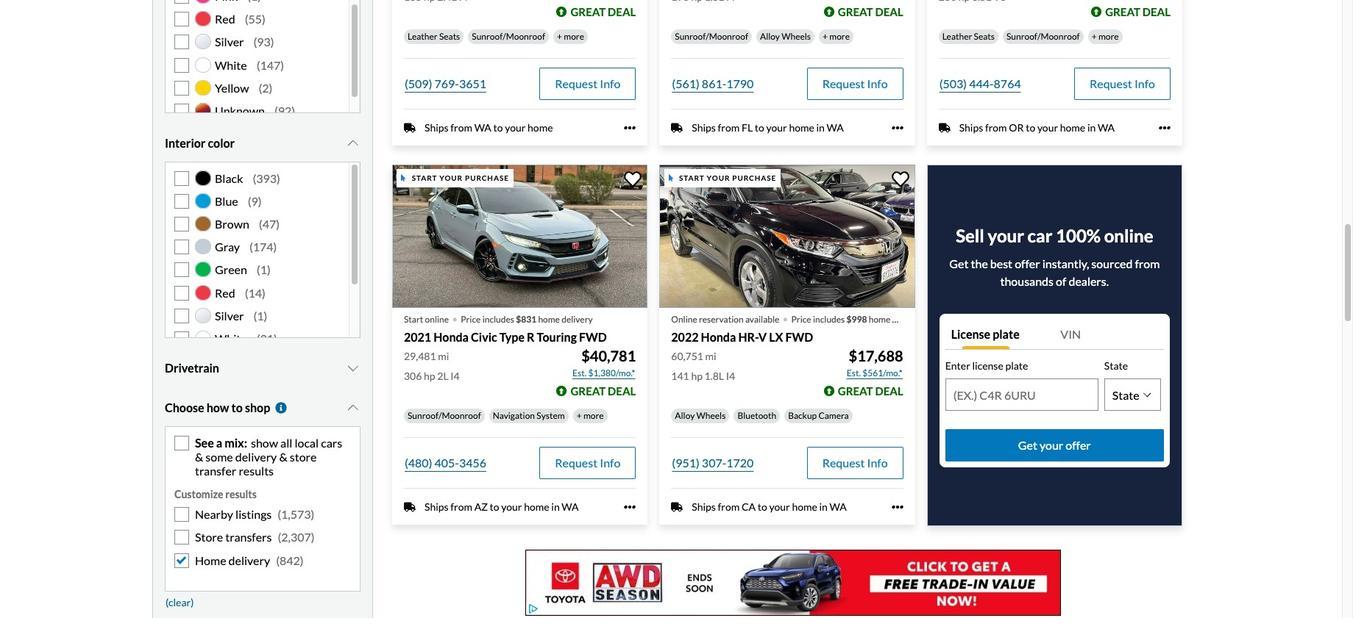 Task type: locate. For each thing, give the bounding box(es) containing it.
+ for 1790
[[823, 31, 828, 42]]

ships left fl
[[692, 122, 716, 134]]

request for 3456
[[555, 456, 598, 470]]

leather seats for 444-
[[942, 31, 995, 42]]

0 vertical spatial results
[[239, 464, 274, 478]]

1 horizontal spatial purchase
[[732, 173, 777, 182]]

1 silver from the top
[[215, 35, 244, 49]]

i4 right 2l
[[451, 370, 460, 383]]

alloy wheels
[[760, 31, 811, 42], [675, 411, 726, 422]]

home for ships from wa to your home
[[528, 122, 553, 134]]

0 horizontal spatial seats
[[439, 31, 460, 42]]

honda left the "civic"
[[434, 330, 469, 344]]

red for (55)
[[215, 12, 235, 26]]

truck image down (509)
[[404, 122, 416, 134]]

0 horizontal spatial offer
[[1015, 257, 1040, 271]]

0 vertical spatial silver
[[215, 35, 244, 49]]

i4 right 1.8l
[[726, 370, 735, 383]]

start your purchase down fl
[[679, 173, 777, 182]]

delivery up $17,688
[[892, 314, 923, 325]]

purchase
[[465, 173, 509, 182], [732, 173, 777, 182]]

1 horizontal spatial truck image
[[671, 502, 683, 513]]

start for available
[[679, 173, 705, 182]]

(509) 769-3651 button
[[404, 68, 487, 100]]

1 horizontal spatial start your purchase
[[679, 173, 777, 182]]

est. inside $40,781 est. $1,380/mo.*
[[573, 368, 587, 379]]

request info for 1720
[[822, 456, 888, 470]]

· right available at the right bottom of page
[[782, 305, 788, 331]]

from left az
[[451, 501, 472, 514]]

camera
[[819, 411, 849, 422]]

hr-
[[738, 330, 759, 344]]

sunroof/moonroof up "(561) 861-1790"
[[675, 31, 748, 42]]

2 mouse pointer image from the left
[[669, 175, 673, 182]]

1 horizontal spatial i4
[[726, 370, 735, 383]]

from
[[451, 122, 472, 134], [718, 122, 740, 134], [985, 122, 1007, 134], [1135, 257, 1160, 271], [451, 501, 472, 514], [718, 501, 740, 514]]

fwd inside "online reservation available · price includes $998 home delivery 2022 honda hr-v lx fwd"
[[786, 330, 813, 344]]

price right available at the right bottom of page
[[791, 314, 811, 325]]

0 horizontal spatial honda
[[434, 330, 469, 344]]

(clear) button
[[165, 592, 195, 614]]

1 horizontal spatial price
[[791, 314, 811, 325]]

1 horizontal spatial &
[[279, 450, 287, 464]]

1 vertical spatial red
[[215, 286, 235, 300]]

leather up (509)
[[408, 31, 438, 42]]

0 horizontal spatial i4
[[451, 370, 460, 383]]

sunroof/moonroof down 2l
[[408, 411, 481, 422]]

0 horizontal spatial includes
[[482, 314, 514, 325]]

truck image down (480)
[[404, 502, 416, 513]]

60,751
[[671, 350, 703, 363]]

r
[[527, 330, 535, 344]]

0 horizontal spatial hp
[[424, 370, 435, 383]]

online up 2021
[[425, 314, 449, 325]]

great deal for 8764
[[1105, 5, 1171, 18]]

request for 1790
[[822, 77, 865, 91]]

2 silver from the top
[[215, 309, 244, 323]]

available
[[745, 314, 779, 325]]

ships from az to your home in wa
[[425, 501, 579, 514]]

red
[[215, 12, 235, 26], [215, 286, 235, 300]]

interior color
[[165, 136, 235, 150]]

chevron down image left '306'
[[346, 363, 361, 374]]

hp left 2l
[[424, 370, 435, 383]]

(480) 405-3456
[[405, 456, 486, 470]]

1 includes from the left
[[482, 314, 514, 325]]

leather up the (503)
[[942, 31, 972, 42]]

2021
[[404, 330, 431, 344]]

hp inside 60,751 mi 141 hp 1.8l i4
[[691, 370, 703, 383]]

sell
[[956, 225, 984, 247]]

2 mi from the left
[[705, 350, 716, 363]]

1 price from the left
[[461, 314, 481, 325]]

request info
[[555, 77, 621, 91], [822, 77, 888, 91], [1090, 77, 1155, 91], [555, 456, 621, 470], [822, 456, 888, 470]]

start your purchase for available
[[679, 173, 777, 182]]

1 leather from the left
[[408, 31, 438, 42]]

results up listings
[[225, 489, 257, 501]]

0 vertical spatial wheels
[[782, 31, 811, 42]]

request
[[555, 77, 598, 91], [822, 77, 865, 91], [1090, 77, 1132, 91], [555, 456, 598, 470], [822, 456, 865, 470]]

+ more for (509) 769-3651
[[557, 31, 584, 42]]

vin
[[1061, 328, 1081, 342]]

1 horizontal spatial get
[[1018, 439, 1037, 453]]

to for ships from or to your home in wa
[[1026, 122, 1035, 134]]

0 horizontal spatial price
[[461, 314, 481, 325]]

1 horizontal spatial includes
[[813, 314, 845, 325]]

1 horizontal spatial leather
[[942, 31, 972, 42]]

ships down (503) 444-8764 button
[[959, 122, 983, 134]]

red for (14)
[[215, 286, 235, 300]]

transfers
[[225, 531, 272, 545]]

honda inside "online reservation available · price includes $998 home delivery 2022 honda hr-v lx fwd"
[[701, 330, 736, 344]]

from right 'sourced'
[[1135, 257, 1160, 271]]

1 vertical spatial wheels
[[697, 411, 726, 422]]

mi inside 29,481 mi 306 hp 2l i4
[[438, 350, 449, 363]]

delivery down show
[[235, 450, 277, 464]]

1 mouse pointer image from the left
[[401, 175, 406, 182]]

online
[[671, 314, 697, 325]]

includes up type
[[482, 314, 514, 325]]

offer inside get the best offer instantly, sourced from thousands of dealers.
[[1015, 257, 1040, 271]]

white left the (31)
[[215, 332, 247, 346]]

get your offer button
[[945, 430, 1164, 462]]

purchase down the ships from wa to your home
[[465, 173, 509, 182]]

0 vertical spatial alloy wheels
[[760, 31, 811, 42]]

delivery inside the show all local cars & some delivery & store transfer results
[[235, 450, 277, 464]]

est. for price
[[573, 368, 587, 379]]

0 horizontal spatial est.
[[573, 368, 587, 379]]

get for get the best offer instantly, sourced from thousands of dealers.
[[949, 257, 969, 271]]

ellipsis h image for ships from az to your home in wa
[[624, 502, 636, 514]]

1.8l
[[705, 370, 724, 383]]

from left the or
[[985, 122, 1007, 134]]

1 chevron down image from the top
[[346, 363, 361, 374]]

1 vertical spatial online
[[425, 314, 449, 325]]

0 horizontal spatial online
[[425, 314, 449, 325]]

1 horizontal spatial mi
[[705, 350, 716, 363]]

in for ships from or to your home in wa
[[1088, 122, 1096, 134]]

start your purchase down the ships from wa to your home
[[412, 173, 509, 182]]

0 horizontal spatial get
[[949, 257, 969, 271]]

1 horizontal spatial ellipsis h image
[[1159, 122, 1171, 134]]

leather seats up (503) 444-8764
[[942, 31, 995, 42]]

request for 3651
[[555, 77, 598, 91]]

deal
[[608, 5, 636, 18], [875, 5, 903, 18], [1143, 5, 1171, 18], [608, 385, 636, 398], [875, 385, 903, 398]]

online up 'sourced'
[[1104, 225, 1153, 247]]

silver left (93) at left top
[[215, 35, 244, 49]]

2 start your purchase from the left
[[679, 173, 777, 182]]

hp inside 29,481 mi 306 hp 2l i4
[[424, 370, 435, 383]]

1 honda from the left
[[434, 330, 469, 344]]

hp
[[424, 370, 435, 383], [691, 370, 703, 383]]

0 vertical spatial white
[[215, 58, 247, 72]]

leather
[[408, 31, 438, 42], [942, 31, 972, 42]]

includes inside start online · price includes $831 home delivery 2021 honda civic type r touring fwd
[[482, 314, 514, 325]]

get your offer
[[1018, 439, 1091, 453]]

hp right 141
[[691, 370, 703, 383]]

fwd inside start online · price includes $831 home delivery 2021 honda civic type r touring fwd
[[579, 330, 607, 344]]

license plate tab
[[945, 320, 1055, 350]]

& down 'see'
[[195, 450, 203, 464]]

1 leather seats from the left
[[408, 31, 460, 42]]

ships down (509) 769-3651 button
[[425, 122, 449, 134]]

more for 1790
[[830, 31, 850, 42]]

+ more for (503) 444-8764
[[1092, 31, 1119, 42]]

chevron down image inside the choose how to shop dropdown button
[[346, 402, 361, 414]]

2 chevron down image from the top
[[346, 402, 361, 414]]

1 mi from the left
[[438, 350, 449, 363]]

tab list
[[945, 320, 1164, 350]]

from left "ca"
[[718, 501, 740, 514]]

get inside get your offer button
[[1018, 439, 1037, 453]]

0 horizontal spatial mouse pointer image
[[401, 175, 406, 182]]

honda down reservation
[[701, 330, 736, 344]]

alloy
[[760, 31, 780, 42], [675, 411, 695, 422]]

(55)
[[245, 12, 266, 26]]

1 horizontal spatial alloy
[[760, 31, 780, 42]]

mi for ·
[[438, 350, 449, 363]]

ships
[[425, 122, 449, 134], [692, 122, 716, 134], [959, 122, 983, 134], [425, 501, 449, 514], [692, 501, 716, 514]]

est. down $17,688
[[847, 368, 861, 379]]

white
[[215, 58, 247, 72], [215, 332, 247, 346]]

plate
[[993, 328, 1020, 342], [1005, 360, 1028, 373]]

the
[[971, 257, 988, 271]]

1 horizontal spatial ·
[[782, 305, 788, 331]]

seats up 444-
[[974, 31, 995, 42]]

see
[[195, 436, 214, 450]]

1720
[[726, 456, 754, 470]]

leather for (503)
[[942, 31, 972, 42]]

leather seats up (509) 769-3651
[[408, 31, 460, 42]]

(951)
[[672, 456, 700, 470]]

1 horizontal spatial honda
[[701, 330, 736, 344]]

home inside "online reservation available · price includes $998 home delivery 2022 honda hr-v lx fwd"
[[869, 314, 891, 325]]

0 horizontal spatial truck image
[[404, 122, 416, 134]]

home for ships from or to your home in wa
[[1060, 122, 1086, 134]]

from for ships from or to your home in wa
[[985, 122, 1007, 134]]

mi inside 60,751 mi 141 hp 1.8l i4
[[705, 350, 716, 363]]

2 purchase from the left
[[732, 173, 777, 182]]

delivery
[[562, 314, 593, 325], [892, 314, 923, 325], [235, 450, 277, 464], [229, 554, 270, 568]]

backup
[[788, 411, 817, 422]]

mi up 1.8l
[[705, 350, 716, 363]]

in for ships from ca to your home in wa
[[819, 501, 828, 514]]

est. left $1,380/mo.*
[[573, 368, 587, 379]]

1 horizontal spatial fwd
[[786, 330, 813, 344]]

0 horizontal spatial &
[[195, 450, 203, 464]]

silver down green
[[215, 309, 244, 323]]

1 i4 from the left
[[451, 370, 460, 383]]

1 vertical spatial white
[[215, 332, 247, 346]]

truck image down (951)
[[671, 502, 683, 513]]

brown
[[215, 217, 249, 231]]

(951) 307-1720 button
[[671, 448, 755, 480]]

1 vertical spatial truck image
[[671, 502, 683, 513]]

1 vertical spatial ellipsis h image
[[624, 502, 636, 514]]

store transfers (2,307)
[[195, 531, 315, 545]]

1 & from the left
[[195, 450, 203, 464]]

price up the "civic"
[[461, 314, 481, 325]]

info for (503) 444-8764
[[1135, 77, 1155, 91]]

red left '(55)'
[[215, 12, 235, 26]]

(1)
[[257, 263, 271, 277], [254, 309, 267, 323]]

&
[[195, 450, 203, 464], [279, 450, 287, 464]]

2 leather seats from the left
[[942, 31, 995, 42]]

1 horizontal spatial seats
[[974, 31, 995, 42]]

white up yellow on the left
[[215, 58, 247, 72]]

chevron down image for the choose how to shop dropdown button
[[346, 402, 361, 414]]

truck image down the (503)
[[939, 122, 950, 134]]

leather seats
[[408, 31, 460, 42], [942, 31, 995, 42]]

1 purchase from the left
[[465, 173, 509, 182]]

2 hp from the left
[[691, 370, 703, 383]]

0 horizontal spatial start your purchase
[[412, 173, 509, 182]]

to inside the choose how to shop dropdown button
[[231, 401, 243, 415]]

2 leather from the left
[[942, 31, 972, 42]]

request info for 1790
[[822, 77, 888, 91]]

1 horizontal spatial est.
[[847, 368, 861, 379]]

1 est. from the left
[[573, 368, 587, 379]]

1 horizontal spatial hp
[[691, 370, 703, 383]]

customize
[[174, 489, 223, 501]]

0 horizontal spatial leather seats
[[408, 31, 460, 42]]

1 horizontal spatial offer
[[1066, 439, 1091, 453]]

0 vertical spatial chevron down image
[[346, 363, 361, 374]]

truck image down (561)
[[671, 122, 683, 134]]

$17,688 est. $561/mo.*
[[847, 348, 903, 379]]

from down '3651'
[[451, 122, 472, 134]]

get inside get the best offer instantly, sourced from thousands of dealers.
[[949, 257, 969, 271]]

2 includes from the left
[[813, 314, 845, 325]]

2 fwd from the left
[[786, 330, 813, 344]]

great for (509) 769-3651
[[571, 5, 606, 18]]

2 seats from the left
[[974, 31, 995, 42]]

purchase down fl
[[732, 173, 777, 182]]

get down 'enter license plate' field
[[1018, 439, 1037, 453]]

· inside "online reservation available · price includes $998 home delivery 2022 honda hr-v lx fwd"
[[782, 305, 788, 331]]

0 vertical spatial plate
[[993, 328, 1020, 342]]

est. for ·
[[847, 368, 861, 379]]

· inside start online · price includes $831 home delivery 2021 honda civic type r touring fwd
[[452, 305, 458, 331]]

0 horizontal spatial alloy
[[675, 411, 695, 422]]

0 vertical spatial red
[[215, 12, 235, 26]]

seats up 769-
[[439, 31, 460, 42]]

1 vertical spatial alloy wheels
[[675, 411, 726, 422]]

2 i4 from the left
[[726, 370, 735, 383]]

1 horizontal spatial wheels
[[782, 31, 811, 42]]

home inside start online · price includes $831 home delivery 2021 honda civic type r touring fwd
[[538, 314, 560, 325]]

mi up 2l
[[438, 350, 449, 363]]

$561/mo.*
[[863, 368, 903, 379]]

get the best offer instantly, sourced from thousands of dealers.
[[949, 257, 1160, 289]]

offer inside button
[[1066, 439, 1091, 453]]

1 vertical spatial get
[[1018, 439, 1037, 453]]

start your purchase for ·
[[412, 173, 509, 182]]

license
[[951, 328, 991, 342]]

(1) down (14) at the top of page
[[254, 309, 267, 323]]

1 vertical spatial offer
[[1066, 439, 1091, 453]]

i4
[[451, 370, 460, 383], [726, 370, 735, 383]]

1 vertical spatial (1)
[[254, 309, 267, 323]]

0 horizontal spatial ·
[[452, 305, 458, 331]]

i4 inside 60,751 mi 141 hp 1.8l i4
[[726, 370, 735, 383]]

includes left $998
[[813, 314, 845, 325]]

start
[[412, 173, 437, 182], [679, 173, 705, 182], [404, 314, 423, 325]]

0 vertical spatial ellipsis h image
[[1159, 122, 1171, 134]]

results down show
[[239, 464, 274, 478]]

request for 8764
[[1090, 77, 1132, 91]]

to
[[493, 122, 503, 134], [755, 122, 764, 134], [1026, 122, 1035, 134], [231, 401, 243, 415], [490, 501, 499, 514], [758, 501, 767, 514]]

sunroof/moonroof up 8764
[[1007, 31, 1080, 42]]

truck image
[[404, 122, 416, 134], [671, 502, 683, 513]]

60,751 mi 141 hp 1.8l i4
[[671, 350, 735, 383]]

start for ·
[[412, 173, 437, 182]]

3456
[[459, 456, 486, 470]]

0 vertical spatial online
[[1104, 225, 1153, 247]]

silver for (1)
[[215, 309, 244, 323]]

mouse pointer image
[[401, 175, 406, 182], [669, 175, 673, 182]]

2 horizontal spatial truck image
[[939, 122, 950, 134]]

2 red from the top
[[215, 286, 235, 300]]

0 horizontal spatial leather
[[408, 31, 438, 42]]

(1) for silver
[[254, 309, 267, 323]]

2 price from the left
[[791, 314, 811, 325]]

1 horizontal spatial truck image
[[671, 122, 683, 134]]

ships from fl to your home in wa
[[692, 122, 844, 134]]

from left fl
[[718, 122, 740, 134]]

· left the "civic"
[[452, 305, 458, 331]]

0 horizontal spatial ellipsis h image
[[624, 502, 636, 514]]

2 honda from the left
[[701, 330, 736, 344]]

chevron down image right info circle image
[[346, 402, 361, 414]]

1 · from the left
[[452, 305, 458, 331]]

includes inside "online reservation available · price includes $998 home delivery 2022 honda hr-v lx fwd"
[[813, 314, 845, 325]]

3651
[[459, 77, 486, 91]]

ellipsis h image
[[624, 122, 636, 134], [892, 122, 903, 134], [892, 502, 903, 514]]

1 vertical spatial silver
[[215, 309, 244, 323]]

1 fwd from the left
[[579, 330, 607, 344]]

1 start your purchase from the left
[[412, 173, 509, 182]]

i4 inside 29,481 mi 306 hp 2l i4
[[451, 370, 460, 383]]

deal for (503) 444-8764
[[1143, 5, 1171, 18]]

chevron down image for the drivetrain "dropdown button"
[[346, 363, 361, 374]]

0 vertical spatial alloy
[[760, 31, 780, 42]]

fwd right lx on the bottom
[[786, 330, 813, 344]]

& down all
[[279, 450, 287, 464]]

1 horizontal spatial leather seats
[[942, 31, 995, 42]]

2 white from the top
[[215, 332, 247, 346]]

2 est. from the left
[[847, 368, 861, 379]]

1 red from the top
[[215, 12, 235, 26]]

from for ships from wa to your home
[[451, 122, 472, 134]]

silver
[[215, 35, 244, 49], [215, 309, 244, 323]]

0 vertical spatial get
[[949, 257, 969, 271]]

(1,573)
[[278, 508, 315, 522]]

chevron down image
[[346, 363, 361, 374], [346, 402, 361, 414]]

chevron down image inside the drivetrain "dropdown button"
[[346, 363, 361, 374]]

0 vertical spatial offer
[[1015, 257, 1040, 271]]

get left the
[[949, 257, 969, 271]]

start your purchase
[[412, 173, 509, 182], [679, 173, 777, 182]]

ellipsis h image
[[1159, 122, 1171, 134], [624, 502, 636, 514]]

·
[[452, 305, 458, 331], [782, 305, 788, 331]]

1 vertical spatial results
[[225, 489, 257, 501]]

0 horizontal spatial fwd
[[579, 330, 607, 344]]

1 horizontal spatial mouse pointer image
[[669, 175, 673, 182]]

8764
[[994, 77, 1021, 91]]

fwd up $40,781
[[579, 330, 607, 344]]

(clear)
[[166, 597, 194, 610]]

interior color button
[[165, 125, 361, 162]]

price
[[461, 314, 481, 325], [791, 314, 811, 325]]

truck image
[[671, 122, 683, 134], [939, 122, 950, 134], [404, 502, 416, 513]]

truck image for ships from ca to your home in wa
[[671, 502, 683, 513]]

delivery down transfers
[[229, 554, 270, 568]]

crystal black pearl 2022 honda hr-v lx fwd suv / crossover front-wheel drive automatic image
[[660, 165, 915, 308]]

sunroof/moonroof up '3651'
[[472, 31, 545, 42]]

2 · from the left
[[782, 305, 788, 331]]

red down green
[[215, 286, 235, 300]]

1 vertical spatial chevron down image
[[346, 402, 361, 414]]

1 hp from the left
[[424, 370, 435, 383]]

0 vertical spatial (1)
[[257, 263, 271, 277]]

vin tab
[[1055, 320, 1164, 350]]

1 seats from the left
[[439, 31, 460, 42]]

405-
[[435, 456, 459, 470]]

see a mix:
[[195, 436, 247, 450]]

a
[[216, 436, 222, 450]]

(1) down (174)
[[257, 263, 271, 277]]

show all local cars & some delivery & store transfer results
[[195, 436, 342, 478]]

ellipsis h image for ships from or to your home in wa
[[1159, 122, 1171, 134]]

leather for (509)
[[408, 31, 438, 42]]

to for ships from az to your home in wa
[[490, 501, 499, 514]]

ships down (951) 307-1720 button
[[692, 501, 716, 514]]

est. inside $17,688 est. $561/mo.*
[[847, 368, 861, 379]]

results
[[239, 464, 274, 478], [225, 489, 257, 501]]

0 horizontal spatial purchase
[[465, 173, 509, 182]]

delivery up touring
[[562, 314, 593, 325]]

0 horizontal spatial mi
[[438, 350, 449, 363]]

request info button for (561) 861-1790
[[807, 68, 903, 100]]

0 vertical spatial truck image
[[404, 122, 416, 134]]



Task type: vqa. For each thing, say whether or not it's contained in the screenshot.
See
yes



Task type: describe. For each thing, give the bounding box(es) containing it.
nearby
[[195, 508, 233, 522]]

honda inside start online · price includes $831 home delivery 2021 honda civic type r touring fwd
[[434, 330, 469, 344]]

hp for ·
[[424, 370, 435, 383]]

(503) 444-8764
[[939, 77, 1021, 91]]

in for ships from fl to your home in wa
[[816, 122, 825, 134]]

request info button for (509) 769-3651
[[540, 68, 636, 100]]

thousands
[[1000, 275, 1054, 289]]

local
[[295, 436, 319, 450]]

yellow
[[215, 81, 249, 95]]

system
[[537, 411, 565, 422]]

v
[[759, 330, 767, 344]]

start inside start online · price includes $831 home delivery 2021 honda civic type r touring fwd
[[404, 314, 423, 325]]

color
[[208, 136, 235, 150]]

0 horizontal spatial truck image
[[404, 502, 416, 513]]

306
[[404, 370, 422, 383]]

$998
[[847, 314, 867, 325]]

seats for 8764
[[974, 31, 995, 42]]

2 & from the left
[[279, 450, 287, 464]]

i4 for available
[[726, 370, 735, 383]]

ships from or to your home in wa
[[959, 122, 1115, 134]]

best
[[990, 257, 1013, 271]]

mouse pointer image for available
[[669, 175, 673, 182]]

141
[[671, 370, 689, 383]]

to for ships from wa to your home
[[493, 122, 503, 134]]

est. $561/mo.* button
[[846, 367, 903, 381]]

shop
[[245, 401, 270, 415]]

home
[[195, 554, 226, 568]]

price inside "online reservation available · price includes $998 home delivery 2022 honda hr-v lx fwd"
[[791, 314, 811, 325]]

gray
[[215, 240, 240, 254]]

$17,688
[[849, 348, 903, 365]]

chevron down image
[[346, 137, 361, 149]]

2022
[[671, 330, 699, 344]]

(92)
[[274, 104, 295, 118]]

hp for available
[[691, 370, 703, 383]]

fwd for ·
[[786, 330, 813, 344]]

(509)
[[405, 77, 432, 91]]

ellipsis h image for (509) 769-3651
[[624, 122, 636, 134]]

$831
[[516, 314, 537, 325]]

or
[[1009, 122, 1024, 134]]

(503)
[[939, 77, 967, 91]]

ships from wa to your home
[[425, 122, 553, 134]]

home delivery (842)
[[195, 554, 304, 568]]

purchase for ·
[[732, 173, 777, 182]]

price inside start online · price includes $831 home delivery 2021 honda civic type r touring fwd
[[461, 314, 481, 325]]

wa for ships from fl to your home in wa
[[827, 122, 844, 134]]

store
[[195, 531, 223, 545]]

(480)
[[405, 456, 432, 470]]

(2)
[[259, 81, 273, 95]]

$40,781
[[581, 348, 636, 365]]

advertisement region
[[525, 550, 1061, 617]]

of
[[1056, 275, 1067, 289]]

fwd for price
[[579, 330, 607, 344]]

+ more for (561) 861-1790
[[823, 31, 850, 42]]

info circle image
[[274, 402, 289, 414]]

in for ships from az to your home in wa
[[551, 501, 560, 514]]

transfer
[[195, 464, 236, 478]]

0 horizontal spatial wheels
[[697, 411, 726, 422]]

from for ships from fl to your home in wa
[[718, 122, 740, 134]]

how
[[207, 401, 229, 415]]

+ for 3651
[[557, 31, 562, 42]]

online inside start online · price includes $831 home delivery 2021 honda civic type r touring fwd
[[425, 314, 449, 325]]

purchase for price
[[465, 173, 509, 182]]

29,481
[[404, 350, 436, 363]]

ships for 444-
[[959, 122, 983, 134]]

truck image for ships from wa to your home
[[404, 122, 416, 134]]

home for ships from az to your home in wa
[[524, 501, 549, 514]]

request info button for (503) 444-8764
[[1074, 68, 1171, 100]]

444-
[[969, 77, 994, 91]]

delivery inside start online · price includes $831 home delivery 2021 honda civic type r touring fwd
[[562, 314, 593, 325]]

request for 1720
[[822, 456, 865, 470]]

wa for ships from ca to your home in wa
[[830, 501, 847, 514]]

navigation system
[[493, 411, 565, 422]]

1 vertical spatial alloy
[[675, 411, 695, 422]]

861-
[[702, 77, 726, 91]]

some
[[206, 450, 233, 464]]

request info button for (951) 307-1720
[[807, 448, 903, 480]]

(393)
[[253, 171, 280, 185]]

truck image for (503) 444-8764
[[939, 122, 950, 134]]

plate inside tab
[[993, 328, 1020, 342]]

car
[[1028, 225, 1053, 247]]

home for ships from ca to your home in wa
[[792, 501, 817, 514]]

request info button for (480) 405-3456
[[540, 448, 636, 480]]

ships for 769-
[[425, 122, 449, 134]]

type
[[499, 330, 525, 344]]

(14)
[[245, 286, 266, 300]]

wa for ships from or to your home in wa
[[1098, 122, 1115, 134]]

request info for 3456
[[555, 456, 621, 470]]

state
[[1104, 360, 1128, 373]]

choose how to shop button
[[165, 390, 361, 427]]

more for 3651
[[564, 31, 584, 42]]

interior
[[165, 136, 206, 150]]

info for (951) 307-1720
[[867, 456, 888, 470]]

Enter license plate field
[[946, 380, 1098, 411]]

great for (503) 444-8764
[[1105, 5, 1140, 18]]

great deal for 3651
[[571, 5, 636, 18]]

1 horizontal spatial online
[[1104, 225, 1153, 247]]

+ for 8764
[[1092, 31, 1097, 42]]

est. $1,380/mo.* button
[[572, 367, 636, 381]]

(9)
[[248, 194, 262, 208]]

reservation
[[699, 314, 744, 325]]

delivery inside "online reservation available · price includes $998 home delivery 2022 honda hr-v lx fwd"
[[892, 314, 923, 325]]

customize results
[[174, 489, 257, 501]]

ships from ca to your home in wa
[[692, 501, 847, 514]]

sell your car 100% online
[[956, 225, 1153, 247]]

ships for 861-
[[692, 122, 716, 134]]

307-
[[702, 456, 726, 470]]

dealers.
[[1069, 275, 1109, 289]]

lx
[[769, 330, 783, 344]]

choose
[[165, 401, 204, 415]]

ships left az
[[425, 501, 449, 514]]

more for 8764
[[1099, 31, 1119, 42]]

your inside button
[[1040, 439, 1063, 453]]

(561)
[[672, 77, 700, 91]]

(951) 307-1720
[[672, 456, 754, 470]]

mi for available
[[705, 350, 716, 363]]

fl
[[742, 122, 753, 134]]

1 horizontal spatial alloy wheels
[[760, 31, 811, 42]]

1 white from the top
[[215, 58, 247, 72]]

i4 for ·
[[451, 370, 460, 383]]

$1,380/mo.*
[[588, 368, 635, 379]]

home for ships from fl to your home in wa
[[789, 122, 814, 134]]

(147)
[[257, 58, 284, 72]]

great for (561) 861-1790
[[838, 5, 873, 18]]

ellipsis h image for (561) 861-1790
[[892, 122, 903, 134]]

license
[[972, 360, 1003, 373]]

from inside get the best offer instantly, sourced from thousands of dealers.
[[1135, 257, 1160, 271]]

from for ships from ca to your home in wa
[[718, 501, 740, 514]]

black
[[215, 171, 243, 185]]

100%
[[1056, 225, 1101, 247]]

silver for (93)
[[215, 35, 244, 49]]

deal for (561) 861-1790
[[875, 5, 903, 18]]

request info for 8764
[[1090, 77, 1155, 91]]

truck image for (561) 861-1790
[[671, 122, 683, 134]]

info for (561) 861-1790
[[867, 77, 888, 91]]

(503) 444-8764 button
[[939, 68, 1022, 100]]

to for ships from fl to your home in wa
[[755, 122, 764, 134]]

(480) 405-3456 button
[[404, 448, 487, 480]]

info for (480) 405-3456
[[600, 456, 621, 470]]

request info for 3651
[[555, 77, 621, 91]]

drivetrain
[[165, 361, 219, 375]]

info for (509) 769-3651
[[600, 77, 621, 91]]

civic
[[471, 330, 497, 344]]

(561) 861-1790 button
[[671, 68, 755, 100]]

wa for ships from az to your home in wa
[[562, 501, 579, 514]]

deal for (509) 769-3651
[[608, 5, 636, 18]]

get for get your offer
[[1018, 439, 1037, 453]]

cars
[[321, 436, 342, 450]]

online reservation available · price includes $998 home delivery 2022 honda hr-v lx fwd
[[671, 305, 923, 344]]

(2,307)
[[278, 531, 315, 545]]

gray 2021 honda civic type r touring fwd hatchback front-wheel drive 6-speed manual image
[[392, 165, 648, 308]]

tab list containing license plate
[[945, 320, 1164, 350]]

touring
[[537, 330, 577, 344]]

leather seats for 769-
[[408, 31, 460, 42]]

all
[[280, 436, 292, 450]]

az
[[474, 501, 488, 514]]

seats for 3651
[[439, 31, 460, 42]]

from for ships from az to your home in wa
[[451, 501, 472, 514]]

navigation
[[493, 411, 535, 422]]

results inside the show all local cars & some delivery & store transfer results
[[239, 464, 274, 478]]

instantly,
[[1043, 257, 1089, 271]]

license plate
[[951, 328, 1020, 342]]

to for ships from ca to your home in wa
[[758, 501, 767, 514]]

0 horizontal spatial alloy wheels
[[675, 411, 726, 422]]

backup camera
[[788, 411, 849, 422]]

mouse pointer image for ·
[[401, 175, 406, 182]]

(174)
[[249, 240, 277, 254]]

1 vertical spatial plate
[[1005, 360, 1028, 373]]

(1) for green
[[257, 263, 271, 277]]

show
[[251, 436, 278, 450]]



